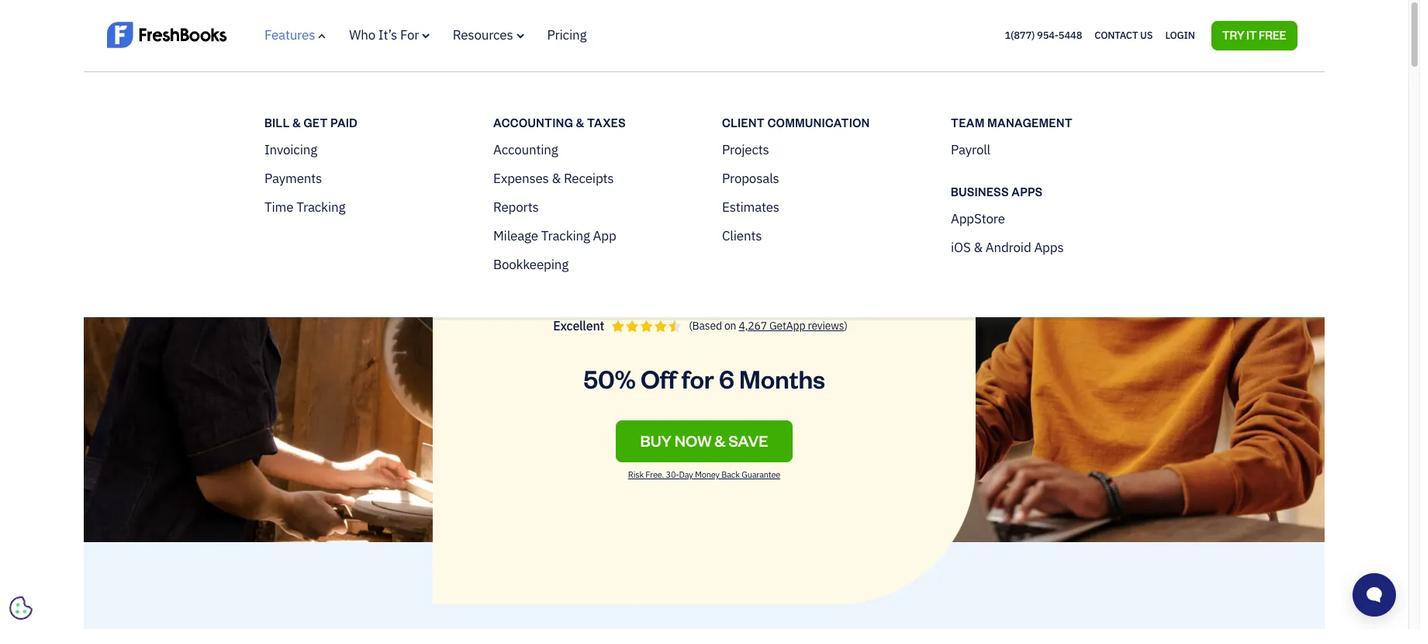 Task type: vqa. For each thing, say whether or not it's contained in the screenshot.
Features
yes



Task type: describe. For each thing, give the bounding box(es) containing it.
team management link
[[951, 114, 1149, 131]]

ios & android apps link
[[951, 238, 1149, 257]]

954-
[[1038, 29, 1059, 42]]

time tracking link
[[265, 197, 462, 217]]

excellent
[[553, 318, 605, 334]]

bill
[[265, 115, 290, 129]]

& for accounting
[[576, 115, 585, 129]]

free.
[[646, 470, 664, 480]]

bill & get paid link
[[265, 114, 462, 131]]

6
[[719, 363, 735, 395]]

day
[[679, 470, 693, 480]]

features link
[[265, 26, 326, 43]]

time tracking
[[265, 198, 345, 215]]

mileage tracking app link
[[494, 226, 691, 246]]

us
[[1141, 29, 1154, 42]]

expenses & receipts link
[[494, 169, 691, 188]]

buy now & save link
[[616, 421, 793, 463]]

ios & android apps
[[951, 239, 1064, 256]]

1(877)
[[1006, 29, 1036, 42]]

payments
[[265, 170, 322, 187]]

for
[[400, 26, 419, 43]]

client communication link
[[722, 114, 920, 131]]

& inside 'link'
[[715, 431, 726, 451]]

proposals
[[722, 170, 780, 187]]

expenses
[[494, 170, 549, 187]]

clients link
[[722, 226, 920, 246]]

clients
[[722, 227, 762, 244]]

risk free. 30-day money back guarantee
[[628, 470, 781, 480]]

features
[[265, 26, 315, 43]]

business apps
[[951, 184, 1043, 198]]

1(877) 954-5448
[[1006, 29, 1083, 42]]

get
[[304, 115, 328, 129]]

mileage tracking app
[[494, 227, 617, 244]]

who
[[349, 26, 376, 43]]

reports link
[[494, 197, 691, 217]]

on
[[725, 319, 737, 333]]

app
[[593, 227, 617, 244]]

bookkeeping
[[494, 256, 569, 273]]

guarantee
[[742, 470, 781, 480]]

back
[[722, 470, 740, 480]]

& for ios
[[974, 239, 983, 256]]

reviews
[[808, 319, 844, 333]]

1 vertical spatial apps
[[1035, 239, 1064, 256]]

star rating image
[[612, 320, 681, 332]]

for
[[682, 363, 714, 395]]

pricing
[[548, 26, 587, 43]]

accounting link
[[494, 140, 691, 159]]

1(877) 954-5448 link
[[1006, 29, 1083, 42]]

payments link
[[265, 169, 462, 188]]

appstore
[[951, 210, 1006, 227]]

)
[[844, 319, 848, 333]]

payroll
[[951, 141, 991, 158]]

& for expenses
[[552, 170, 561, 187]]

4,267
[[739, 319, 767, 333]]

cookie preferences image
[[9, 597, 33, 620]]

mileage
[[494, 227, 538, 244]]

risk free. 30-day money back guarantee link
[[622, 470, 787, 493]]

freshbooks logo image
[[107, 20, 227, 49]]

pricing link
[[548, 26, 587, 43]]

resources
[[453, 26, 514, 43]]

0 vertical spatial apps
[[1012, 184, 1043, 198]]

now
[[675, 431, 712, 451]]

accounting for accounting
[[494, 141, 558, 158]]

(based on 4,267 getapp reviews )
[[689, 319, 848, 333]]

buy now & save
[[641, 431, 769, 451]]

cookie consent banner dialog
[[12, 438, 244, 618]]



Task type: locate. For each thing, give the bounding box(es) containing it.
months
[[740, 363, 826, 395]]

0 vertical spatial tracking
[[297, 198, 345, 215]]

who it's for
[[349, 26, 419, 43]]

taxes
[[587, 115, 626, 129]]

apps up 'appstore' link
[[1012, 184, 1043, 198]]

& for bill
[[293, 115, 301, 129]]

business
[[951, 184, 1010, 198]]

login link
[[1166, 25, 1196, 46]]

1 horizontal spatial tracking
[[541, 227, 590, 244]]

50% off for 6 months
[[584, 363, 826, 395]]

proposals link
[[722, 169, 920, 188]]

(based
[[689, 319, 722, 333]]

accounting inside accounting link
[[494, 141, 558, 158]]

money
[[695, 470, 720, 480]]

save
[[729, 431, 769, 451]]

receipts
[[564, 170, 614, 187]]

contact us
[[1095, 29, 1154, 42]]

tracking down payments
[[297, 198, 345, 215]]

& right now
[[715, 431, 726, 451]]

1 accounting from the top
[[494, 115, 574, 129]]

risk
[[628, 470, 644, 480]]

getapp
[[770, 319, 806, 333]]

communication
[[768, 115, 870, 129]]

tracking for time
[[297, 198, 345, 215]]

accounting for accounting & taxes
[[494, 115, 574, 129]]

accounting & taxes
[[494, 115, 626, 129]]

ios
[[951, 239, 971, 256]]

50%
[[584, 363, 636, 395]]

free
[[1260, 28, 1287, 42]]

estimates
[[722, 198, 780, 215]]

paid
[[331, 115, 358, 129]]

try it free
[[1223, 28, 1287, 42]]

client
[[722, 115, 765, 129]]

management
[[988, 115, 1073, 129]]

2 accounting from the top
[[494, 141, 558, 158]]

apps down 'appstore' link
[[1035, 239, 1064, 256]]

& right ios
[[974, 239, 983, 256]]

0 horizontal spatial tracking
[[297, 198, 345, 215]]

apps
[[1012, 184, 1043, 198], [1035, 239, 1064, 256]]

reports
[[494, 198, 539, 215]]

appstore link
[[951, 209, 1149, 229]]

5448
[[1059, 29, 1083, 42]]

& left "receipts"
[[552, 170, 561, 187]]

& left taxes on the left top of page
[[576, 115, 585, 129]]

off
[[641, 363, 677, 395]]

invoicing
[[265, 141, 317, 158]]

who it's for link
[[349, 26, 430, 43]]

projects link
[[722, 140, 920, 159]]

1 vertical spatial tracking
[[541, 227, 590, 244]]

invoicing link
[[265, 140, 462, 159]]

team management
[[951, 115, 1073, 129]]

time
[[265, 198, 294, 215]]

it's
[[379, 26, 397, 43]]

login
[[1166, 29, 1196, 42]]

1 vertical spatial accounting
[[494, 141, 558, 158]]

buy
[[641, 431, 672, 451]]

client communication
[[722, 115, 870, 129]]

30-
[[666, 470, 679, 480]]

it
[[1247, 28, 1258, 42]]

team
[[951, 115, 985, 129]]

try it free link
[[1212, 21, 1298, 50]]

payroll link
[[951, 140, 1149, 159]]

bill & get paid
[[265, 115, 358, 129]]

accounting inside accounting & taxes "link"
[[494, 115, 574, 129]]

& left get
[[293, 115, 301, 129]]

bookkeeping link
[[494, 255, 691, 274]]

estimates link
[[722, 197, 920, 217]]

tracking down the 'reports' link
[[541, 227, 590, 244]]

tracking for mileage
[[541, 227, 590, 244]]

0 vertical spatial accounting
[[494, 115, 574, 129]]

resources link
[[453, 26, 525, 43]]

tracking
[[297, 198, 345, 215], [541, 227, 590, 244]]

contact
[[1095, 29, 1139, 42]]

android
[[986, 239, 1032, 256]]

& inside "link"
[[576, 115, 585, 129]]

business apps link
[[951, 183, 1149, 200]]

contact us link
[[1095, 25, 1154, 46]]

expenses & receipts
[[494, 170, 614, 187]]

try
[[1223, 28, 1245, 42]]

accounting & taxes link
[[494, 114, 691, 131]]



